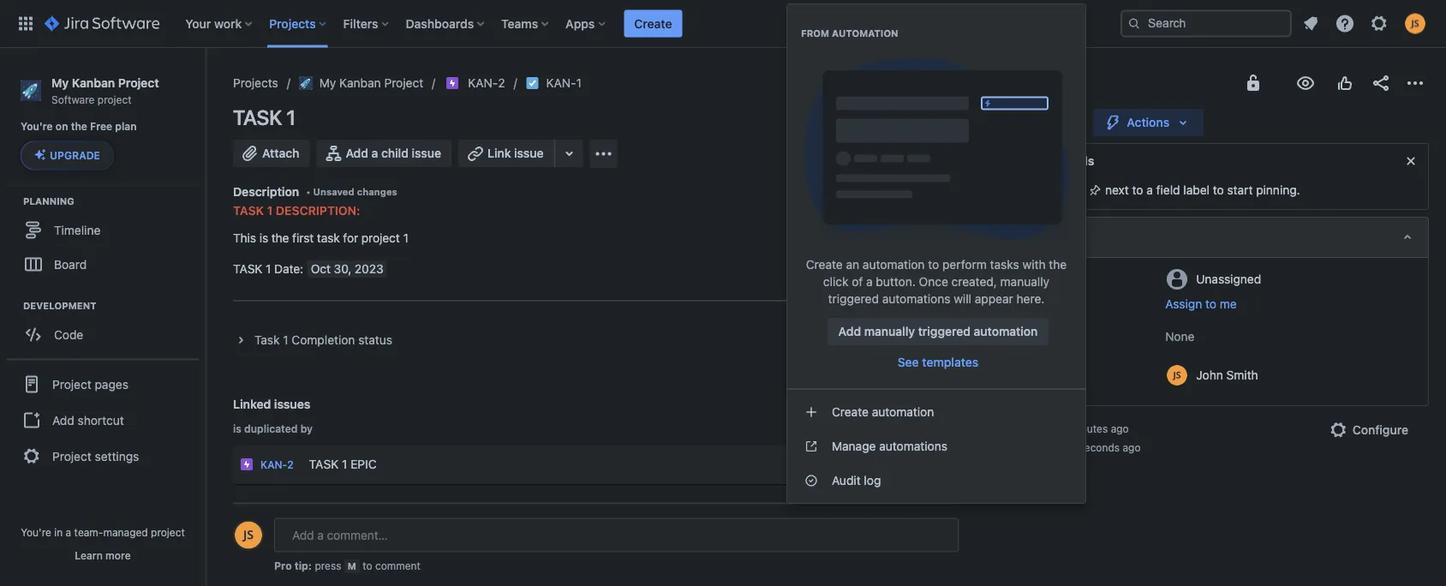 Task type: describe. For each thing, give the bounding box(es) containing it.
0 horizontal spatial first
[[292, 231, 314, 245]]

my kanban project image
[[299, 76, 313, 90]]

assignee
[[1020, 273, 1066, 285]]

plan
[[115, 121, 137, 133]]

planning
[[23, 195, 74, 206]]

team-
[[74, 526, 103, 538]]

project inside project pages link
[[52, 377, 92, 391]]

task image
[[526, 76, 540, 90]]

teams button
[[496, 10, 556, 37]]

this is the first task for project 1
[[233, 231, 409, 245]]

create automation
[[832, 405, 935, 419]]

my kanban project
[[320, 76, 424, 90]]

create for create an automation to perform tasks with the click of a button. once created, manually triggered automations will appear here.
[[806, 258, 843, 272]]

you're for you're in a team-managed project
[[21, 526, 51, 538]]

expand content image
[[231, 330, 251, 351]]

changes
[[357, 186, 398, 198]]

group containing create automation
[[788, 388, 1086, 503]]

automation inside create an automation to perform tasks with the click of a button. once created, manually triggered automations will appear here.
[[863, 258, 925, 272]]

me
[[1221, 297, 1238, 311]]

history
[[393, 546, 434, 560]]

pinned fields
[[1020, 154, 1095, 168]]

task 1 completion status button
[[224, 323, 955, 357]]

add for add a child issue
[[346, 146, 369, 160]]

field
[[1157, 183, 1181, 197]]

primary element
[[10, 0, 1121, 48]]

kan-1
[[547, 76, 582, 90]]

perform
[[943, 258, 987, 272]]

development group
[[9, 299, 205, 357]]

to right m at the left
[[363, 560, 373, 572]]

details
[[1020, 230, 1060, 244]]

settings image
[[1370, 13, 1390, 34]]

banner containing your work
[[0, 0, 1447, 48]]

task 1 date: oct 30, 2023
[[233, 262, 384, 276]]

development image
[[3, 295, 23, 316]]

on for you're
[[56, 121, 68, 133]]

add for add manually triggered automation
[[839, 324, 862, 339]]

linked
[[233, 397, 271, 411]]

press
[[315, 560, 342, 572]]

shortcut
[[78, 413, 124, 427]]

label
[[1184, 183, 1210, 197]]

task 1
[[233, 105, 296, 129]]

3
[[1061, 423, 1067, 435]]

the inside create an automation to perform tasks with the click of a button. once created, manually triggered automations will appear here.
[[1050, 258, 1067, 272]]

an
[[847, 258, 860, 272]]

description • unsaved changes
[[233, 185, 398, 199]]

newest first
[[864, 546, 932, 560]]

a left field
[[1147, 183, 1154, 197]]

actions image
[[1406, 73, 1426, 93]]

the for this
[[272, 231, 289, 245]]

automations inside manage automations link
[[880, 439, 948, 453]]

task 1 description:
[[233, 204, 360, 218]]

newest
[[864, 546, 906, 560]]

m
[[348, 561, 356, 572]]

1 right for
[[403, 231, 409, 245]]

work
[[214, 16, 242, 30]]

1 horizontal spatial triggered
[[919, 324, 971, 339]]

john smith
[[1197, 368, 1259, 382]]

menu bar containing all
[[274, 543, 442, 563]]

you're for you're on the free plan
[[21, 121, 53, 133]]

kan- for the topmost the 'kan-2' link
[[468, 76, 498, 90]]

see templates
[[898, 355, 979, 369]]

1 horizontal spatial project
[[151, 526, 185, 538]]

watch options: you are not watching this issue, 0 people watching image
[[1296, 73, 1317, 93]]

assign to me
[[1166, 297, 1238, 311]]

button.
[[876, 275, 916, 289]]

group containing project pages
[[7, 359, 199, 480]]

triggered inside create an automation to perform tasks with the click of a button. once created, manually triggered automations will appear here.
[[829, 292, 879, 306]]

filters button
[[338, 10, 396, 37]]

automation
[[832, 28, 899, 39]]

projects for 'projects' link
[[233, 76, 278, 90]]

from
[[802, 28, 830, 39]]

3 minutes ago 29 seconds ago
[[1061, 423, 1141, 453]]

john smith image
[[848, 454, 869, 475]]

none
[[1166, 330, 1195, 344]]

board link
[[9, 247, 197, 281]]

1 for task 1 completion status
[[283, 333, 289, 347]]

you're in a team-managed project
[[21, 526, 185, 538]]

project pages
[[52, 377, 129, 391]]

1 for kan-1
[[577, 76, 582, 90]]

project pages link
[[7, 365, 199, 403]]

create button
[[624, 10, 683, 37]]

on for click
[[1051, 183, 1065, 197]]

kanban for my kanban project
[[340, 76, 381, 90]]

tip:
[[295, 560, 312, 572]]

labels
[[1020, 331, 1053, 343]]

Add a comment… field
[[274, 518, 959, 552]]

templates
[[923, 355, 979, 369]]

details element
[[1009, 217, 1430, 258]]

your profile and settings image
[[1406, 13, 1426, 34]]

click
[[824, 275, 849, 289]]

1 for task 1 description:
[[267, 204, 273, 218]]

unassigned
[[1197, 272, 1262, 286]]

kanban for my kanban project software project
[[72, 75, 115, 90]]

task 1 completion status
[[255, 333, 393, 347]]

audit log
[[832, 474, 882, 488]]

planning image
[[3, 191, 23, 211]]

actions
[[1128, 115, 1170, 129]]

your work
[[185, 16, 242, 30]]

learn more
[[75, 549, 131, 561]]

29
[[1064, 441, 1077, 453]]

newest first image
[[935, 546, 949, 560]]

more
[[106, 549, 131, 561]]

to left start
[[1214, 183, 1225, 197]]

no restrictions image
[[1244, 73, 1264, 93]]

epic image
[[446, 76, 460, 90]]

kan-1 link
[[547, 73, 582, 93]]

in
[[54, 526, 63, 538]]

actions button
[[1093, 109, 1204, 136]]

assign
[[1166, 297, 1203, 311]]

tasks
[[991, 258, 1020, 272]]

pro
[[274, 560, 292, 572]]

2 issue from the left
[[514, 146, 544, 160]]

manage
[[832, 439, 876, 453]]

1 vertical spatial manually
[[865, 324, 916, 339]]

my for my kanban project
[[320, 76, 336, 90]]

2 vertical spatial automation
[[872, 405, 935, 419]]

issues
[[274, 397, 311, 411]]

comment
[[375, 560, 421, 572]]

1 vertical spatial kan-2
[[261, 459, 294, 471]]

development
[[23, 300, 96, 311]]

0 vertical spatial ago
[[1111, 423, 1130, 435]]

seconds
[[1080, 441, 1120, 453]]

search image
[[1128, 17, 1142, 30]]

by
[[301, 423, 313, 435]]

add a child issue
[[346, 146, 441, 160]]

created,
[[952, 275, 998, 289]]

all
[[282, 546, 297, 560]]

0 vertical spatial kan-2
[[468, 76, 505, 90]]

share image
[[1372, 73, 1392, 93]]

comments button
[[309, 543, 381, 563]]

next to a field label to start pinning.
[[1103, 183, 1301, 197]]

newest first button
[[853, 543, 959, 563]]

projects for projects dropdown button
[[269, 16, 316, 30]]

manually inside create an automation to perform tasks with the click of a button. once created, manually triggered automations will appear here.
[[1001, 275, 1050, 289]]

1 vertical spatial automation
[[974, 324, 1038, 339]]

1 vertical spatial kan-2 link
[[261, 459, 294, 471]]

my for my kanban project software project
[[51, 75, 69, 90]]

projects button
[[264, 10, 333, 37]]



Task type: vqa. For each thing, say whether or not it's contained in the screenshot.
leftmost 'list'
no



Task type: locate. For each thing, give the bounding box(es) containing it.
0 vertical spatial add
[[346, 146, 369, 160]]

task down description
[[233, 204, 264, 218]]

1 vertical spatial on
[[1051, 183, 1065, 197]]

your
[[185, 16, 211, 30]]

automation up the manage automations
[[872, 405, 935, 419]]

2 vertical spatial project
[[151, 526, 185, 538]]

0 horizontal spatial kanban
[[72, 75, 115, 90]]

1 right "task"
[[283, 333, 289, 347]]

on up "upgrade" 'button' on the left
[[56, 121, 68, 133]]

date:
[[274, 262, 303, 276]]

kan-2 link right issue type: epic image
[[261, 459, 294, 471]]

add inside from automation group
[[839, 324, 862, 339]]

the down fields
[[1068, 183, 1086, 197]]

2 horizontal spatial kan-
[[547, 76, 577, 90]]

will
[[954, 292, 972, 306]]

the down 'task 1 description:'
[[272, 231, 289, 245]]

add a child issue button
[[317, 140, 452, 167]]

project
[[98, 93, 132, 105], [362, 231, 400, 245], [151, 526, 185, 538]]

add for add shortcut
[[52, 413, 74, 427]]

1 horizontal spatial is
[[260, 231, 268, 245]]

kan-2 right epic icon
[[468, 76, 505, 90]]

add app image
[[594, 144, 614, 164]]

you're left in
[[21, 526, 51, 538]]

project up plan
[[118, 75, 159, 90]]

configure
[[1353, 423, 1409, 437]]

managed
[[103, 526, 148, 538]]

project inside my kanban project link
[[384, 76, 424, 90]]

0 horizontal spatial manually
[[865, 324, 916, 339]]

your work button
[[180, 10, 259, 37]]

once
[[919, 275, 949, 289]]

kanban
[[72, 75, 115, 90], [340, 76, 381, 90]]

1 my from the left
[[51, 75, 69, 90]]

linked issues
[[233, 397, 311, 411]]

duplicated
[[244, 423, 298, 435]]

add manually triggered automation link
[[829, 318, 1049, 345]]

my right my kanban project icon
[[320, 76, 336, 90]]

0 vertical spatial triggered
[[829, 292, 879, 306]]

1 horizontal spatial first
[[909, 546, 932, 560]]

add left shortcut
[[52, 413, 74, 427]]

to inside "assign to me" button
[[1206, 297, 1217, 311]]

0 horizontal spatial kan-2 link
[[261, 459, 294, 471]]

first left task
[[292, 231, 314, 245]]

kan-2 link right epic icon
[[468, 73, 505, 93]]

kan- right issue type: epic image
[[261, 459, 287, 471]]

1 down description
[[267, 204, 273, 218]]

my inside my kanban project software project
[[51, 75, 69, 90]]

0 vertical spatial on
[[56, 121, 68, 133]]

board
[[54, 257, 87, 271]]

task for task 1
[[233, 105, 282, 129]]

project inside my kanban project software project
[[118, 75, 159, 90]]

history button
[[387, 543, 439, 563]]

appswitcher icon image
[[15, 13, 36, 34]]

create right the apps dropdown button
[[635, 16, 672, 30]]

2 my from the left
[[320, 76, 336, 90]]

2023
[[355, 262, 384, 276]]

the for you're
[[71, 121, 87, 133]]

0 vertical spatial kan-2 link
[[468, 73, 505, 93]]

first inside button
[[909, 546, 932, 560]]

1 horizontal spatial issue
[[514, 146, 544, 160]]

to left me
[[1206, 297, 1217, 311]]

my kanban project software project
[[51, 75, 159, 105]]

is
[[260, 231, 268, 245], [233, 423, 242, 435]]

manually up the here.
[[1001, 275, 1050, 289]]

0 horizontal spatial kan-
[[261, 459, 287, 471]]

to inside create an automation to perform tasks with the click of a button. once created, manually triggered automations will appear here.
[[929, 258, 940, 272]]

0 horizontal spatial issue
[[412, 146, 441, 160]]

task for task 1 date: oct 30, 2023
[[233, 262, 263, 276]]

code
[[54, 327, 83, 342]]

1 vertical spatial create
[[806, 258, 843, 272]]

is right this
[[260, 231, 268, 245]]

project inside my kanban project software project
[[98, 93, 132, 105]]

pinned
[[1020, 154, 1060, 168]]

1 vertical spatial triggered
[[919, 324, 971, 339]]

1 vertical spatial is
[[233, 423, 242, 435]]

to up once
[[929, 258, 940, 272]]

a left the "child"
[[372, 146, 378, 160]]

task down 'projects' link
[[233, 105, 282, 129]]

audit
[[832, 474, 861, 488]]

0 vertical spatial automations
[[883, 292, 951, 306]]

add left the "child"
[[346, 146, 369, 160]]

kanban up software
[[72, 75, 115, 90]]

0 vertical spatial projects
[[269, 16, 316, 30]]

0 vertical spatial is
[[260, 231, 268, 245]]

issue type: epic image
[[240, 458, 254, 471]]

1 horizontal spatial manually
[[1001, 275, 1050, 289]]

0 horizontal spatial group
[[7, 359, 199, 480]]

0 horizontal spatial project
[[98, 93, 132, 105]]

a inside create an automation to perform tasks with the click of a button. once created, manually triggered automations will appear here.
[[867, 275, 873, 289]]

30,
[[334, 262, 352, 276]]

click
[[1020, 183, 1047, 197]]

project up add shortcut
[[52, 377, 92, 391]]

project down add shortcut
[[52, 449, 92, 463]]

create
[[635, 16, 672, 30], [806, 258, 843, 272], [832, 405, 869, 419]]

0 horizontal spatial triggered
[[829, 292, 879, 306]]

a right of on the top of the page
[[867, 275, 873, 289]]

2
[[498, 76, 505, 90], [287, 459, 294, 471]]

automations down create automation link
[[880, 439, 948, 453]]

0 horizontal spatial is
[[233, 423, 242, 435]]

fields
[[1063, 154, 1095, 168]]

a right in
[[66, 526, 71, 538]]

with
[[1023, 258, 1046, 272]]

0 horizontal spatial 2
[[287, 459, 294, 471]]

link issue button
[[459, 140, 556, 167]]

you're on the free plan
[[21, 121, 137, 133]]

0 vertical spatial create
[[635, 16, 672, 30]]

banner
[[0, 0, 1447, 48]]

kanban inside my kanban project link
[[340, 76, 381, 90]]

1 horizontal spatial kan-2 link
[[468, 73, 505, 93]]

0 vertical spatial 2
[[498, 76, 505, 90]]

automation
[[863, 258, 925, 272], [974, 324, 1038, 339], [872, 405, 935, 419]]

1 for task 1
[[286, 105, 296, 129]]

apps
[[566, 16, 595, 30]]

from automation group
[[788, 9, 1086, 383]]

•
[[306, 186, 311, 198]]

a
[[372, 146, 378, 160], [1147, 183, 1154, 197], [867, 275, 873, 289], [66, 526, 71, 538]]

project right for
[[362, 231, 400, 245]]

my
[[51, 75, 69, 90], [320, 76, 336, 90]]

triggered up templates
[[919, 324, 971, 339]]

0 vertical spatial manually
[[1001, 275, 1050, 289]]

1 vertical spatial automations
[[880, 439, 948, 453]]

task for task 1 epic
[[309, 457, 339, 471]]

1 horizontal spatial group
[[788, 388, 1086, 503]]

1 right 'task' "icon"
[[577, 76, 582, 90]]

first
[[292, 231, 314, 245], [909, 546, 932, 560]]

all button
[[277, 543, 302, 563]]

task for task 1 description:
[[233, 204, 264, 218]]

project right managed
[[151, 526, 185, 538]]

add manually triggered automation
[[839, 324, 1038, 339]]

1 issue from the left
[[412, 146, 441, 160]]

1 horizontal spatial 2
[[498, 76, 505, 90]]

2 vertical spatial create
[[832, 405, 869, 419]]

2 you're from the top
[[21, 526, 51, 538]]

description:
[[276, 204, 360, 218]]

1 for task 1 epic
[[342, 457, 348, 471]]

1 kanban from the left
[[72, 75, 115, 90]]

1 horizontal spatial add
[[346, 146, 369, 160]]

automations down once
[[883, 292, 951, 306]]

link web pages and more image
[[559, 143, 580, 164]]

pro tip: press m to comment
[[274, 560, 421, 572]]

0 horizontal spatial on
[[56, 121, 68, 133]]

ago up seconds
[[1111, 423, 1130, 435]]

0 horizontal spatial my
[[51, 75, 69, 90]]

notifications image
[[1301, 13, 1322, 34]]

0 vertical spatial you're
[[21, 121, 53, 133]]

copy link to issue image
[[579, 75, 592, 89]]

planning group
[[9, 194, 205, 287]]

automation down appear
[[974, 324, 1038, 339]]

help image
[[1336, 13, 1356, 34]]

the for click
[[1068, 183, 1086, 197]]

on right click
[[1051, 183, 1065, 197]]

ago
[[1111, 423, 1130, 435], [1123, 441, 1141, 453]]

is down linked
[[233, 423, 242, 435]]

project inside project settings link
[[52, 449, 92, 463]]

1 horizontal spatial kan-2
[[468, 76, 505, 90]]

issue right the "child"
[[412, 146, 441, 160]]

kanban right my kanban project icon
[[340, 76, 381, 90]]

dashboards button
[[401, 10, 491, 37]]

first left newest first icon
[[909, 546, 932, 560]]

project up plan
[[98, 93, 132, 105]]

1 up attach
[[286, 105, 296, 129]]

task down by
[[309, 457, 339, 471]]

1 vertical spatial first
[[909, 546, 932, 560]]

kan- left copy link to issue 'icon'
[[547, 76, 577, 90]]

1 vertical spatial 2
[[287, 459, 294, 471]]

triggered down of on the top of the page
[[829, 292, 879, 306]]

oct
[[311, 262, 331, 276]]

project
[[118, 75, 159, 90], [384, 76, 424, 90], [52, 377, 92, 391], [52, 449, 92, 463]]

activity
[[233, 522, 277, 536]]

1 vertical spatial you're
[[21, 526, 51, 538]]

0 vertical spatial project
[[98, 93, 132, 105]]

0 horizontal spatial add
[[52, 413, 74, 427]]

jira software image
[[45, 13, 160, 34], [45, 13, 160, 34]]

teams
[[502, 16, 538, 30]]

2 left 'task' "icon"
[[498, 76, 505, 90]]

manually up the see
[[865, 324, 916, 339]]

kanban inside my kanban project software project
[[72, 75, 115, 90]]

create up 'manage'
[[832, 405, 869, 419]]

configure link
[[1319, 417, 1420, 444]]

free
[[90, 121, 112, 133]]

0 horizontal spatial kan-2
[[261, 459, 294, 471]]

projects inside dropdown button
[[269, 16, 316, 30]]

create automation link
[[788, 395, 1086, 429]]

2 vertical spatial add
[[52, 413, 74, 427]]

the up 'assignee'
[[1050, 258, 1067, 272]]

click on the
[[1020, 183, 1089, 197]]

learn more button
[[75, 549, 131, 562]]

project left epic icon
[[384, 76, 424, 90]]

create inside group
[[832, 405, 869, 419]]

0 vertical spatial first
[[292, 231, 314, 245]]

2 horizontal spatial project
[[362, 231, 400, 245]]

project settings
[[52, 449, 139, 463]]

menu bar
[[274, 543, 442, 563]]

upgrade button
[[21, 142, 113, 169]]

create for create
[[635, 16, 672, 30]]

menu
[[788, 4, 1086, 503]]

to right next on the right top of the page
[[1133, 183, 1144, 197]]

1 left "epic"
[[342, 457, 348, 471]]

kan- right epic icon
[[468, 76, 498, 90]]

automations inside create an automation to perform tasks with the click of a button. once created, manually triggered automations will appear here.
[[883, 292, 951, 306]]

profile image of john smith image
[[235, 522, 262, 549]]

link issue
[[488, 146, 544, 160]]

for
[[343, 231, 358, 245]]

task down this
[[233, 262, 263, 276]]

start
[[1228, 183, 1254, 197]]

2 down is duplicated by at the bottom left
[[287, 459, 294, 471]]

minutes
[[1070, 423, 1109, 435]]

2 horizontal spatial add
[[839, 324, 862, 339]]

settings
[[95, 449, 139, 463]]

kan- for kan-1 link
[[547, 76, 577, 90]]

sidebar navigation image
[[187, 69, 225, 103]]

1 horizontal spatial my
[[320, 76, 336, 90]]

2 kanban from the left
[[340, 76, 381, 90]]

create for create automation
[[832, 405, 869, 419]]

1 you're from the top
[[21, 121, 53, 133]]

group
[[7, 359, 199, 480], [788, 388, 1086, 503]]

1 for task 1 date: oct 30, 2023
[[266, 262, 271, 276]]

projects up my kanban project icon
[[269, 16, 316, 30]]

1 horizontal spatial kan-
[[468, 76, 498, 90]]

link
[[488, 146, 511, 160]]

the left free
[[71, 121, 87, 133]]

kan-
[[468, 76, 498, 90], [547, 76, 577, 90], [261, 459, 287, 471]]

timeline link
[[9, 213, 197, 247]]

1 horizontal spatial kanban
[[340, 76, 381, 90]]

kan-2 right issue type: epic image
[[261, 459, 294, 471]]

1 vertical spatial projects
[[233, 76, 278, 90]]

hide message image
[[1402, 151, 1422, 171]]

task 1 epic link
[[302, 447, 816, 482]]

automation up button.
[[863, 258, 925, 272]]

ago right seconds
[[1123, 441, 1141, 453]]

menu containing create an automation to perform tasks with the click of a button. once created, manually triggered automations will appear here.
[[788, 4, 1086, 503]]

epic
[[351, 457, 377, 471]]

create inside create an automation to perform tasks with the click of a button. once created, manually triggered automations will appear here.
[[806, 258, 843, 272]]

see templates link
[[888, 349, 989, 376]]

issue right 'link'
[[514, 146, 544, 160]]

of
[[852, 275, 863, 289]]

on
[[56, 121, 68, 133], [1051, 183, 1065, 197]]

1 vertical spatial project
[[362, 231, 400, 245]]

1 vertical spatial ago
[[1123, 441, 1141, 453]]

a inside button
[[372, 146, 378, 160]]

1 left the date:
[[266, 262, 271, 276]]

john
[[1197, 368, 1224, 382]]

Search field
[[1121, 10, 1293, 37]]

assign to me button
[[1166, 296, 1412, 313]]

create inside button
[[635, 16, 672, 30]]

1 horizontal spatial on
[[1051, 183, 1065, 197]]

description
[[233, 185, 299, 199]]

projects up task 1
[[233, 76, 278, 90]]

1 vertical spatial add
[[839, 324, 862, 339]]

create up click
[[806, 258, 843, 272]]

1 inside dropdown button
[[283, 333, 289, 347]]

vote options: no one has voted for this issue yet. image
[[1336, 73, 1356, 93]]

task
[[255, 333, 280, 347]]

from automation
[[802, 28, 899, 39]]

my up software
[[51, 75, 69, 90]]

you're up "upgrade" 'button' on the left
[[21, 121, 53, 133]]

add down of on the top of the page
[[839, 324, 862, 339]]

create an automation to perform tasks with the click of a button. once created, manually triggered automations will appear here.
[[806, 258, 1067, 306]]

0 vertical spatial automation
[[863, 258, 925, 272]]



